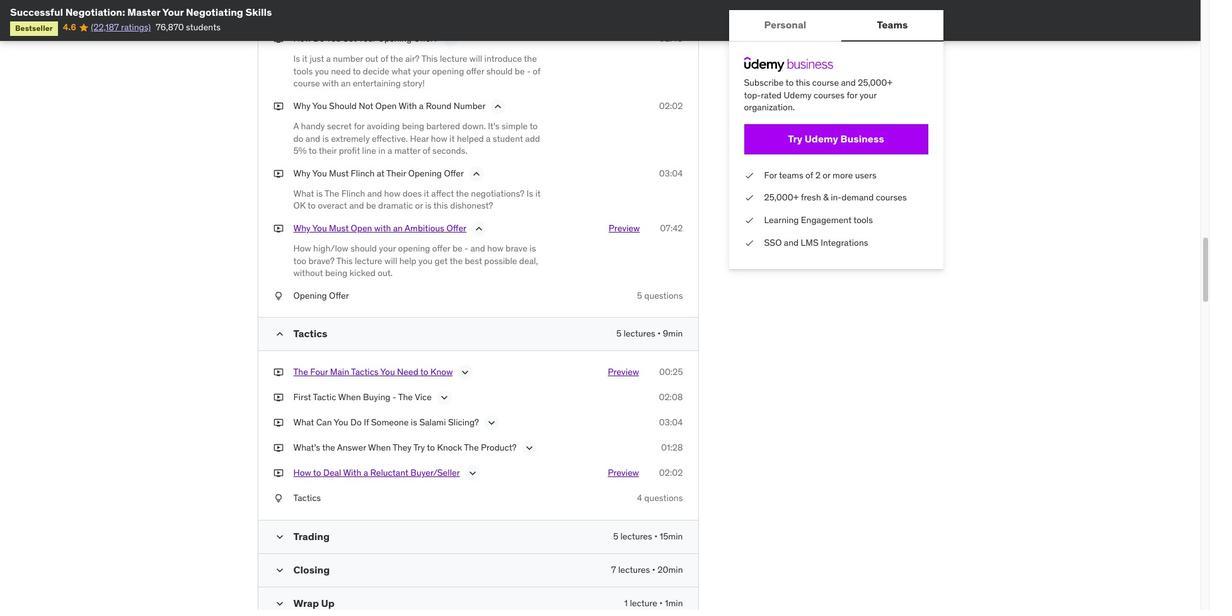 Task type: vqa. For each thing, say whether or not it's contained in the screenshot.
will to the right
yes



Task type: describe. For each thing, give the bounding box(es) containing it.
how do you set your opening offer?
[[294, 33, 438, 44]]

organization.
[[744, 102, 795, 113]]

demand
[[842, 192, 874, 203]]

0 vertical spatial 5
[[637, 290, 643, 301]]

udemy inside subscribe to this course and 25,000+ top‑rated udemy courses for your organization.
[[784, 89, 812, 101]]

your inside the how high/low should your opening offer be - and how brave is too brave? this lecture will help you get the best possible deal, without being kicked out.
[[379, 243, 396, 254]]

to inside 'button'
[[421, 367, 429, 378]]

why you must flinch at their opening offer
[[294, 168, 464, 179]]

brave?
[[309, 255, 335, 267]]

with inside button
[[374, 223, 391, 234]]

you inside the how high/low should your opening offer be - and how brave is too brave? this lecture will help you get the best possible deal, without being kicked out.
[[419, 255, 433, 267]]

matter
[[395, 145, 421, 157]]

their
[[319, 145, 337, 157]]

wrap
[[294, 597, 319, 610]]

how inside a handy secret for avoiding being bartered down. it's simple to do and is extremely effective. hear how it helped a student add 5% to their profit line in a matter of seconds.
[[431, 133, 448, 144]]

product?
[[481, 442, 517, 454]]

0 horizontal spatial do
[[313, 33, 325, 44]]

top‑rated
[[744, 89, 782, 101]]

2 vertical spatial tactics
[[294, 493, 321, 504]]

1 horizontal spatial open
[[376, 100, 397, 112]]

of inside a handy secret for avoiding being bartered down. it's simple to do and is extremely effective. hear how it helped a student add 5% to their profit line in a matter of seconds.
[[423, 145, 431, 157]]

5 lectures • 9min
[[617, 328, 683, 340]]

high/low
[[313, 243, 349, 254]]

business
[[841, 133, 885, 145]]

why you must open with an ambitious offer
[[294, 223, 467, 234]]

need
[[331, 66, 351, 77]]

teams button
[[842, 10, 944, 40]]

is inside is it just a number out of the air? this lecture will introduce the tools you need to decide what your opening offer should be - of course with an entertaining story!
[[294, 53, 300, 64]]

small image for trading
[[273, 531, 286, 544]]

2 vertical spatial opening
[[294, 290, 327, 301]]

1 horizontal spatial when
[[368, 442, 391, 454]]

and inside subscribe to this course and 25,000+ top‑rated udemy courses for your organization.
[[842, 77, 856, 88]]

xsmall image for 02:08
[[273, 392, 283, 404]]

offer inside is it just a number out of the air? this lecture will introduce the tools you need to decide what your opening offer should be - of course with an entertaining story!
[[466, 66, 484, 77]]

vice
[[415, 392, 432, 403]]

four
[[310, 367, 328, 378]]

skills
[[246, 6, 272, 18]]

how for how do you set your opening offer?
[[294, 33, 311, 44]]

profit
[[339, 145, 360, 157]]

first tactic when buying - the vice
[[294, 392, 432, 403]]

1 vertical spatial tools
[[854, 214, 873, 226]]

2 horizontal spatial lecture
[[630, 598, 658, 609]]

what for what can you do if someone is salami slicing?
[[294, 417, 314, 428]]

a inside button
[[364, 468, 368, 479]]

• for wrap up
[[660, 598, 663, 609]]

ambitious
[[405, 223, 445, 234]]

how to deal with a reluctant buyer/seller
[[294, 468, 460, 479]]

25,000+ inside subscribe to this course and 25,000+ top‑rated udemy courses for your organization.
[[858, 77, 893, 88]]

should inside is it just a number out of the air? this lecture will introduce the tools you need to decide what your opening offer should be - of course with an entertaining story!
[[487, 66, 513, 77]]

you inside 'button'
[[381, 367, 395, 378]]

to inside what is the flinch and how does it affect the negotiations? is it ok to overact and be dramatic or is this dishonest?
[[308, 200, 316, 212]]

a down it's
[[486, 133, 491, 144]]

4
[[637, 493, 643, 504]]

opening offer
[[294, 290, 349, 301]]

0 horizontal spatial -
[[393, 392, 396, 403]]

ratings)
[[121, 22, 151, 33]]

should
[[329, 100, 357, 112]]

and right sso
[[784, 237, 799, 248]]

5 for tactics
[[617, 328, 622, 340]]

1 horizontal spatial try
[[788, 133, 803, 145]]

too
[[294, 255, 307, 267]]

tactics inside the four main tactics you need to know 'button'
[[351, 367, 379, 378]]

0 vertical spatial opening
[[378, 33, 412, 44]]

and down why you must flinch at their opening offer
[[367, 188, 382, 199]]

the right introduce
[[524, 53, 537, 64]]

be inside is it just a number out of the air? this lecture will introduce the tools you need to decide what your opening offer should be - of course with an entertaining story!
[[515, 66, 525, 77]]

being inside a handy secret for avoiding being bartered down. it's simple to do and is extremely effective. hear how it helped a student add 5% to their profit line in a matter of seconds.
[[402, 120, 424, 132]]

(22,187 ratings)
[[91, 22, 151, 33]]

you inside button
[[312, 223, 327, 234]]

up
[[321, 597, 335, 610]]

offer inside the how high/low should your opening offer be - and how brave is too brave? this lecture will help you get the best possible deal, without being kicked out.
[[432, 243, 451, 254]]

course inside is it just a number out of the air? this lecture will introduce the tools you need to decide what your opening offer should be - of course with an entertaining story!
[[294, 78, 320, 89]]

76,870 students
[[156, 22, 221, 33]]

offer for why you must flinch at their opening offer
[[444, 168, 464, 179]]

2 vertical spatial offer
[[329, 290, 349, 301]]

5 for trading
[[614, 531, 619, 542]]

flinch for and
[[342, 188, 365, 199]]

the up 'what'
[[390, 53, 403, 64]]

9min
[[663, 328, 683, 340]]

0 vertical spatial with
[[399, 100, 417, 112]]

personal button
[[729, 10, 842, 40]]

a right in
[[388, 145, 392, 157]]

15min
[[660, 531, 683, 542]]

hide lecture description image down dishonest?
[[473, 223, 486, 235]]

2 vertical spatial preview
[[608, 468, 639, 479]]

wrap up
[[294, 597, 335, 610]]

hide lecture description image for how do you set your opening offer?
[[445, 33, 457, 46]]

it inside is it just a number out of the air? this lecture will introduce the tools you need to decide what your opening offer should be - of course with an entertaining story!
[[302, 53, 308, 64]]

buying
[[363, 392, 391, 403]]

learning
[[765, 214, 799, 226]]

in-
[[831, 192, 842, 203]]

what is the flinch and how does it affect the negotiations? is it ok to overact and be dramatic or is this dishonest?
[[294, 188, 541, 212]]

xsmall image for 5 questions
[[273, 290, 283, 302]]

03:04 for 07:42
[[659, 168, 683, 179]]

the left vice
[[398, 392, 413, 403]]

is inside the how high/low should your opening offer be - and how brave is too brave? this lecture will help you get the best possible deal, without being kicked out.
[[530, 243, 536, 254]]

1
[[625, 598, 628, 609]]

you up the handy
[[312, 100, 327, 112]]

successful
[[10, 6, 63, 18]]

salami
[[420, 417, 446, 428]]

small image for wrap up
[[273, 598, 286, 610]]

1 horizontal spatial do
[[351, 417, 362, 428]]

what's
[[294, 442, 320, 454]]

show lecture description image for preview
[[466, 468, 479, 480]]

do
[[294, 133, 304, 144]]

fresh
[[801, 192, 821, 203]]

why you must open with an ambitious offer button
[[294, 223, 467, 238]]

7
[[612, 564, 616, 576]]

xsmall image for 01:28
[[273, 442, 283, 455]]

effective.
[[372, 133, 408, 144]]

this inside is it just a number out of the air? this lecture will introduce the tools you need to decide what your opening offer should be - of course with an entertaining story!
[[422, 53, 438, 64]]

lectures for tactics
[[624, 328, 656, 340]]

0 vertical spatial tactics
[[294, 328, 328, 340]]

&
[[824, 192, 829, 203]]

air?
[[405, 53, 420, 64]]

dishonest?
[[450, 200, 493, 212]]

be inside what is the flinch and how does it affect the negotiations? is it ok to overact and be dramatic or is this dishonest?
[[366, 200, 376, 212]]

the inside 'button'
[[294, 367, 308, 378]]

to right the 5%
[[309, 145, 317, 157]]

how high/low should your opening offer be - and how brave is too brave? this lecture will help you get the best possible deal, without being kicked out.
[[294, 243, 538, 279]]

or inside what is the flinch and how does it affect the negotiations? is it ok to overact and be dramatic or is this dishonest?
[[415, 200, 423, 212]]

subscribe to this course and 25,000+ top‑rated udemy courses for your organization.
[[744, 77, 893, 113]]

engagement
[[801, 214, 852, 226]]

brave
[[506, 243, 528, 254]]

1 vertical spatial try
[[414, 442, 425, 454]]

negotiation:
[[65, 6, 125, 18]]

an inside button
[[393, 223, 403, 234]]

sso and lms integrations
[[765, 237, 869, 248]]

opening inside is it just a number out of the air? this lecture will introduce the tools you need to decide what your opening offer should be - of course with an entertaining story!
[[432, 66, 464, 77]]

they
[[393, 442, 412, 454]]

you left set
[[326, 33, 341, 44]]

1 horizontal spatial your
[[359, 33, 376, 44]]

1 vertical spatial udemy
[[805, 133, 839, 145]]

you inside is it just a number out of the air? this lecture will introduce the tools you need to decide what your opening offer should be - of course with an entertaining story!
[[315, 66, 329, 77]]

for inside subscribe to this course and 25,000+ top‑rated udemy courses for your organization.
[[847, 89, 858, 101]]

an inside is it just a number out of the air? this lecture will introduce the tools you need to decide what your opening offer should be - of course with an entertaining story!
[[341, 78, 351, 89]]

not
[[359, 100, 373, 112]]

main
[[330, 367, 349, 378]]

5 lectures • 15min
[[614, 531, 683, 542]]

offer for why you must open with an ambitious offer
[[447, 223, 467, 234]]

tactic
[[313, 392, 336, 403]]

deal
[[323, 468, 341, 479]]

1 vertical spatial courses
[[876, 192, 907, 203]]

you right can
[[334, 417, 348, 428]]

03:04 for 01:28
[[659, 417, 683, 428]]

tools inside is it just a number out of the air? this lecture will introduce the tools you need to decide what your opening offer should be - of course with an entertaining story!
[[294, 66, 313, 77]]

users
[[856, 169, 877, 181]]

add
[[526, 133, 540, 144]]

questions for 4 questions
[[645, 493, 683, 504]]

how inside the how high/low should your opening offer be - and how brave is too brave? this lecture will help you get the best possible deal, without being kicked out.
[[488, 243, 504, 254]]

just
[[310, 53, 324, 64]]

successful negotiation: master your negotiating skills
[[10, 6, 272, 18]]

and inside the how high/low should your opening offer be - and how brave is too brave? this lecture will help you get the best possible deal, without being kicked out.
[[471, 243, 485, 254]]

answer
[[337, 442, 366, 454]]

tab list containing personal
[[729, 10, 944, 42]]

secret
[[327, 120, 352, 132]]

1 vertical spatial opening
[[408, 168, 442, 179]]

4 questions
[[637, 493, 683, 504]]

the right knock
[[464, 442, 479, 454]]

avoiding
[[367, 120, 400, 132]]

to inside button
[[313, 468, 321, 479]]

0 vertical spatial your
[[162, 6, 184, 18]]

overact
[[318, 200, 347, 212]]

you down their
[[312, 168, 327, 179]]



Task type: locate. For each thing, give the bounding box(es) containing it.
offer?
[[414, 33, 438, 44]]

opening inside the how high/low should your opening offer be - and how brave is too brave? this lecture will help you get the best possible deal, without being kicked out.
[[398, 243, 430, 254]]

show lecture description image for 00:25
[[459, 367, 472, 379]]

- inside is it just a number out of the air? this lecture will introduce the tools you need to decide what your opening offer should be - of course with an entertaining story!
[[527, 66, 531, 77]]

1 small image from the top
[[273, 531, 286, 544]]

subscribe
[[744, 77, 784, 88]]

xsmall image for 4 questions
[[273, 493, 283, 505]]

0 vertical spatial being
[[402, 120, 424, 132]]

25,000+ up learning
[[765, 192, 799, 203]]

0 vertical spatial with
[[322, 78, 339, 89]]

0 horizontal spatial is
[[294, 53, 300, 64]]

opening
[[378, 33, 412, 44], [408, 168, 442, 179], [294, 290, 327, 301]]

2 02:02 from the top
[[659, 468, 683, 479]]

2 vertical spatial lecture
[[630, 598, 658, 609]]

hide lecture description image
[[445, 33, 457, 46], [492, 100, 505, 113], [470, 168, 483, 180], [473, 223, 486, 235]]

try udemy business link
[[744, 124, 929, 154]]

1 vertical spatial when
[[368, 442, 391, 454]]

0 horizontal spatial try
[[414, 442, 425, 454]]

0 vertical spatial try
[[788, 133, 803, 145]]

what
[[294, 188, 314, 199], [294, 417, 314, 428]]

1 vertical spatial do
[[351, 417, 362, 428]]

1 vertical spatial you
[[419, 255, 433, 267]]

line
[[362, 145, 376, 157]]

tab list
[[729, 10, 944, 42]]

why down the 5%
[[294, 168, 311, 179]]

is down affect
[[425, 200, 432, 212]]

for
[[765, 169, 777, 181]]

0 horizontal spatial your
[[379, 243, 396, 254]]

• left 1min
[[660, 598, 663, 609]]

hide lecture description image up it's
[[492, 100, 505, 113]]

the right what's
[[322, 442, 335, 454]]

- right buying
[[393, 392, 396, 403]]

an down need
[[341, 78, 351, 89]]

1 horizontal spatial -
[[465, 243, 469, 254]]

offer up number
[[466, 66, 484, 77]]

2 what from the top
[[294, 417, 314, 428]]

how
[[431, 133, 448, 144], [384, 188, 401, 199], [488, 243, 504, 254]]

for inside a handy secret for avoiding being bartered down. it's simple to do and is extremely effective. hear how it helped a student add 5% to their profit line in a matter of seconds.
[[354, 120, 365, 132]]

1 vertical spatial or
[[415, 200, 423, 212]]

offer
[[444, 168, 464, 179], [447, 223, 467, 234], [329, 290, 349, 301]]

1 vertical spatial small image
[[273, 564, 286, 577]]

4.6
[[63, 22, 76, 33]]

xsmall image
[[273, 33, 283, 45], [273, 168, 283, 180], [744, 169, 754, 182], [744, 192, 754, 204], [744, 214, 754, 227], [273, 223, 283, 235], [273, 417, 283, 429], [273, 468, 283, 480]]

1 what from the top
[[294, 188, 314, 199]]

lecture up kicked
[[355, 255, 382, 267]]

to up add
[[530, 120, 538, 132]]

the inside the how high/low should your opening offer be - and how brave is too brave? this lecture will help you get the best possible deal, without being kicked out.
[[450, 255, 463, 267]]

1 questions from the top
[[645, 290, 683, 301]]

how inside what is the flinch and how does it affect the negotiations? is it ok to overact and be dramatic or is this dishonest?
[[384, 188, 401, 199]]

a right the just on the left top
[[326, 53, 331, 64]]

students
[[186, 22, 221, 33]]

bestseller
[[15, 24, 53, 33]]

lectures for trading
[[621, 531, 653, 542]]

0 vertical spatial flinch
[[351, 168, 375, 179]]

1 horizontal spatial this
[[796, 77, 811, 88]]

hide lecture description image for why you should not open with a round number
[[492, 100, 505, 113]]

will inside the how high/low should your opening offer be - and how brave is too brave? this lecture will help you get the best possible deal, without being kicked out.
[[385, 255, 397, 267]]

0 horizontal spatial open
[[351, 223, 372, 234]]

show lecture description image for 01:28
[[523, 442, 536, 455]]

will inside is it just a number out of the air? this lecture will introduce the tools you need to decide what your opening offer should be - of course with an entertaining story!
[[470, 53, 483, 64]]

extremely
[[331, 133, 370, 144]]

0 vertical spatial this
[[796, 77, 811, 88]]

is it just a number out of the air? this lecture will introduce the tools you need to decide what your opening offer should be - of course with an entertaining story!
[[294, 53, 541, 89]]

it right negotiations?
[[536, 188, 541, 199]]

1 horizontal spatial an
[[393, 223, 403, 234]]

0 horizontal spatial should
[[351, 243, 377, 254]]

1 vertical spatial 02:02
[[659, 468, 683, 479]]

1 03:04 from the top
[[659, 168, 683, 179]]

0 vertical spatial what
[[294, 188, 314, 199]]

this inside the how high/low should your opening offer be - and how brave is too brave? this lecture will help you get the best possible deal, without being kicked out.
[[337, 255, 353, 267]]

show lecture description image for 02:08
[[438, 392, 451, 404]]

the
[[390, 53, 403, 64], [524, 53, 537, 64], [456, 188, 469, 199], [450, 255, 463, 267], [322, 442, 335, 454]]

learning engagement tools
[[765, 214, 873, 226]]

0 vertical spatial courses
[[814, 89, 845, 101]]

udemy up for teams of 2 or more users
[[805, 133, 839, 145]]

why
[[294, 100, 311, 112], [294, 168, 311, 179], [294, 223, 311, 234]]

down.
[[463, 120, 486, 132]]

must for flinch
[[329, 168, 349, 179]]

handy
[[301, 120, 325, 132]]

xsmall image for 00:25
[[273, 367, 283, 379]]

0 horizontal spatial with
[[343, 468, 362, 479]]

0 vertical spatial 02:02
[[659, 100, 683, 112]]

will
[[470, 53, 483, 64], [385, 255, 397, 267]]

0 horizontal spatial will
[[385, 255, 397, 267]]

udemy business image
[[744, 57, 833, 72]]

0 vertical spatial small image
[[273, 531, 286, 544]]

courses inside subscribe to this course and 25,000+ top‑rated udemy courses for your organization.
[[814, 89, 845, 101]]

hear
[[410, 133, 429, 144]]

should down why you must open with an ambitious offer button
[[351, 243, 377, 254]]

0 vertical spatial this
[[422, 53, 438, 64]]

2 horizontal spatial -
[[527, 66, 531, 77]]

0 vertical spatial is
[[294, 53, 300, 64]]

in
[[379, 145, 386, 157]]

lms
[[801, 237, 819, 248]]

0 horizontal spatial tools
[[294, 66, 313, 77]]

1 horizontal spatial course
[[813, 77, 839, 88]]

2 how from the top
[[294, 243, 311, 254]]

teams
[[779, 169, 804, 181]]

is inside what is the flinch and how does it affect the negotiations? is it ok to overact and be dramatic or is this dishonest?
[[527, 188, 534, 199]]

opening up air?
[[378, 33, 412, 44]]

1 why from the top
[[294, 100, 311, 112]]

hide lecture description image for why you must flinch at their opening offer
[[470, 168, 483, 180]]

25,000+ fresh & in-demand courses
[[765, 192, 907, 203]]

small image
[[273, 531, 286, 544], [273, 564, 286, 577], [273, 598, 286, 610]]

dramatic
[[378, 200, 413, 212]]

0 horizontal spatial opening
[[398, 243, 430, 254]]

with down story!
[[399, 100, 417, 112]]

0 horizontal spatial course
[[294, 78, 320, 89]]

when
[[338, 392, 361, 403], [368, 442, 391, 454]]

your down why you must open with an ambitious offer button
[[379, 243, 396, 254]]

why you should not open with a round number
[[294, 100, 486, 112]]

0 horizontal spatial when
[[338, 392, 361, 403]]

with down need
[[322, 78, 339, 89]]

your right set
[[359, 33, 376, 44]]

1 horizontal spatial 25,000+
[[858, 77, 893, 88]]

tactics up trading
[[294, 493, 321, 504]]

1 vertical spatial be
[[366, 200, 376, 212]]

0 vertical spatial must
[[329, 168, 349, 179]]

0 horizontal spatial being
[[325, 268, 348, 279]]

1 must from the top
[[329, 168, 349, 179]]

to left knock
[[427, 442, 435, 454]]

• for tactics
[[658, 328, 661, 340]]

and down the handy
[[306, 133, 320, 144]]

lectures right '7'
[[619, 564, 650, 576]]

5 questions
[[637, 290, 683, 301]]

how down bartered
[[431, 133, 448, 144]]

1 02:02 from the top
[[659, 100, 683, 112]]

udemy up organization.
[[784, 89, 812, 101]]

1 vertical spatial must
[[329, 223, 349, 234]]

0 horizontal spatial how
[[384, 188, 401, 199]]

out
[[366, 53, 379, 64]]

02:40
[[659, 33, 683, 44]]

5%
[[294, 145, 307, 157]]

5 up 5 lectures • 9min
[[637, 290, 643, 301]]

1 vertical spatial preview
[[608, 367, 639, 378]]

help
[[400, 255, 417, 267]]

will up out.
[[385, 255, 397, 267]]

offer down seconds.
[[444, 168, 464, 179]]

show lecture description image right know
[[459, 367, 472, 379]]

for
[[847, 89, 858, 101], [354, 120, 365, 132]]

helped
[[457, 133, 484, 144]]

introduce
[[485, 53, 522, 64]]

why down ok
[[294, 223, 311, 234]]

when right the tactic
[[338, 392, 361, 403]]

is left salami
[[411, 417, 417, 428]]

opening up does
[[408, 168, 442, 179]]

it's
[[488, 120, 500, 132]]

personal
[[765, 19, 807, 31]]

0 vertical spatial when
[[338, 392, 361, 403]]

why for why you must open with an ambitious offer
[[294, 223, 311, 234]]

and up best in the left top of the page
[[471, 243, 485, 254]]

entertaining
[[353, 78, 401, 89]]

1 vertical spatial opening
[[398, 243, 430, 254]]

to
[[353, 66, 361, 77], [786, 77, 794, 88], [530, 120, 538, 132], [309, 145, 317, 157], [308, 200, 316, 212], [421, 367, 429, 378], [427, 442, 435, 454], [313, 468, 321, 479]]

do left if
[[351, 417, 362, 428]]

0 vertical spatial tools
[[294, 66, 313, 77]]

preview for 07:42
[[609, 223, 640, 234]]

why inside why you must open with an ambitious offer button
[[294, 223, 311, 234]]

someone
[[371, 417, 409, 428]]

your inside subscribe to this course and 25,000+ top‑rated udemy courses for your organization.
[[860, 89, 877, 101]]

a inside is it just a number out of the air? this lecture will introduce the tools you need to decide what your opening offer should be - of course with an entertaining story!
[[326, 53, 331, 64]]

1 horizontal spatial this
[[422, 53, 438, 64]]

3 how from the top
[[294, 468, 311, 479]]

is up their
[[323, 133, 329, 144]]

2 why from the top
[[294, 168, 311, 179]]

1 vertical spatial why
[[294, 168, 311, 179]]

0 horizontal spatial lecture
[[355, 255, 382, 267]]

show lecture description image right product?
[[523, 442, 536, 455]]

0 horizontal spatial 25,000+
[[765, 192, 799, 203]]

this down high/low
[[337, 255, 353, 267]]

when left they at bottom
[[368, 442, 391, 454]]

try up teams
[[788, 133, 803, 145]]

2 03:04 from the top
[[659, 417, 683, 428]]

with inside button
[[343, 468, 362, 479]]

07:42
[[660, 223, 683, 234]]

what for what is the flinch and how does it affect the negotiations? is it ok to overact and be dramatic or is this dishonest?
[[294, 188, 314, 199]]

lectures left 15min
[[621, 531, 653, 542]]

small image left wrap at the bottom left of page
[[273, 598, 286, 610]]

2 small image from the top
[[273, 564, 286, 577]]

lecture inside is it just a number out of the air? this lecture will introduce the tools you need to decide what your opening offer should be - of course with an entertaining story!
[[440, 53, 468, 64]]

3 why from the top
[[294, 223, 311, 234]]

open
[[376, 100, 397, 112], [351, 223, 372, 234]]

for up business
[[847, 89, 858, 101]]

1 horizontal spatial or
[[823, 169, 831, 181]]

is up the overact
[[316, 188, 323, 199]]

a left round
[[419, 100, 424, 112]]

1 vertical spatial is
[[527, 188, 534, 199]]

3 small image from the top
[[273, 598, 286, 610]]

offer inside why you must open with an ambitious offer button
[[447, 223, 467, 234]]

course
[[813, 77, 839, 88], [294, 78, 320, 89]]

their
[[387, 168, 406, 179]]

opening
[[432, 66, 464, 77], [398, 243, 430, 254]]

• left 9min
[[658, 328, 661, 340]]

0 horizontal spatial for
[[354, 120, 365, 132]]

preview
[[609, 223, 640, 234], [608, 367, 639, 378], [608, 468, 639, 479]]

1 horizontal spatial courses
[[876, 192, 907, 203]]

must up high/low
[[329, 223, 349, 234]]

20min
[[658, 564, 683, 576]]

courses right demand
[[876, 192, 907, 203]]

affect
[[432, 188, 454, 199]]

must inside why you must open with an ambitious offer button
[[329, 223, 349, 234]]

it right does
[[424, 188, 429, 199]]

0 vertical spatial offer
[[444, 168, 464, 179]]

offer up get
[[432, 243, 451, 254]]

an down dramatic
[[393, 223, 403, 234]]

should
[[487, 66, 513, 77], [351, 243, 377, 254]]

1 horizontal spatial should
[[487, 66, 513, 77]]

1 horizontal spatial your
[[413, 66, 430, 77]]

how inside the how high/low should your opening offer be - and how brave is too brave? this lecture will help you get the best possible deal, without being kicked out.
[[294, 243, 311, 254]]

is
[[294, 53, 300, 64], [527, 188, 534, 199]]

hide lecture description image right offer?
[[445, 33, 457, 46]]

1 vertical spatial will
[[385, 255, 397, 267]]

1 vertical spatial should
[[351, 243, 377, 254]]

the inside what is the flinch and how does it affect the negotiations? is it ok to overact and be dramatic or is this dishonest?
[[456, 188, 469, 199]]

2 horizontal spatial how
[[488, 243, 504, 254]]

ok
[[294, 200, 306, 212]]

03:04 down the 02:08
[[659, 417, 683, 428]]

your
[[162, 6, 184, 18], [359, 33, 376, 44]]

1 vertical spatial with
[[343, 468, 362, 479]]

decide
[[363, 66, 390, 77]]

lectures for closing
[[619, 564, 650, 576]]

number
[[333, 53, 363, 64]]

small image
[[273, 328, 286, 341]]

how for how to deal with a reluctant buyer/seller
[[294, 468, 311, 479]]

the up dishonest?
[[456, 188, 469, 199]]

show lecture description image
[[459, 367, 472, 379], [438, 392, 451, 404], [523, 442, 536, 455], [466, 468, 479, 480]]

or
[[823, 169, 831, 181], [415, 200, 423, 212]]

flinch inside what is the flinch and how does it affect the negotiations? is it ok to overact and be dramatic or is this dishonest?
[[342, 188, 365, 199]]

why up a
[[294, 100, 311, 112]]

01:28
[[661, 442, 683, 454]]

2 vertical spatial lectures
[[619, 564, 650, 576]]

to right ok
[[308, 200, 316, 212]]

need
[[397, 367, 419, 378]]

is inside a handy secret for avoiding being bartered down. it's simple to do and is extremely effective. hear how it helped a student add 5% to their profit line in a matter of seconds.
[[323, 133, 329, 144]]

1 horizontal spatial is
[[527, 188, 534, 199]]

0 vertical spatial udemy
[[784, 89, 812, 101]]

to down udemy business image
[[786, 77, 794, 88]]

lectures
[[624, 328, 656, 340], [621, 531, 653, 542], [619, 564, 650, 576]]

1 vertical spatial 5
[[617, 328, 622, 340]]

2 horizontal spatial be
[[515, 66, 525, 77]]

2 vertical spatial -
[[393, 392, 396, 403]]

1 horizontal spatial opening
[[432, 66, 464, 77]]

this
[[796, 77, 811, 88], [434, 200, 448, 212]]

and right the overact
[[349, 200, 364, 212]]

what inside what is the flinch and how does it affect the negotiations? is it ok to overact and be dramatic or is this dishonest?
[[294, 188, 314, 199]]

0 vertical spatial 25,000+
[[858, 77, 893, 88]]

0 horizontal spatial an
[[341, 78, 351, 89]]

should inside the how high/low should your opening offer be - and how brave is too brave? this lecture will help you get the best possible deal, without being kicked out.
[[351, 243, 377, 254]]

1 vertical spatial flinch
[[342, 188, 365, 199]]

course down the just on the left top
[[294, 78, 320, 89]]

xsmall image
[[273, 100, 283, 113], [744, 237, 754, 249], [273, 290, 283, 302], [273, 367, 283, 379], [273, 392, 283, 404], [273, 442, 283, 455], [273, 493, 283, 505]]

2 vertical spatial be
[[453, 243, 463, 254]]

0 horizontal spatial your
[[162, 6, 184, 18]]

you up high/low
[[312, 223, 327, 234]]

this down affect
[[434, 200, 448, 212]]

questions right 4
[[645, 493, 683, 504]]

this down udemy business image
[[796, 77, 811, 88]]

be inside the how high/low should your opening offer be - and how brave is too brave? this lecture will help you get the best possible deal, without being kicked out.
[[453, 243, 463, 254]]

2 vertical spatial why
[[294, 223, 311, 234]]

will left introduce
[[470, 53, 483, 64]]

get
[[435, 255, 448, 267]]

with right deal
[[343, 468, 362, 479]]

and inside a handy secret for avoiding being bartered down. it's simple to do and is extremely effective. hear how it helped a student add 5% to their profit line in a matter of seconds.
[[306, 133, 320, 144]]

• for closing
[[652, 564, 656, 576]]

this inside subscribe to this course and 25,000+ top‑rated udemy courses for your organization.
[[796, 77, 811, 88]]

does
[[403, 188, 422, 199]]

1 vertical spatial this
[[434, 200, 448, 212]]

small image for closing
[[273, 564, 286, 577]]

how inside button
[[294, 468, 311, 479]]

0 vertical spatial do
[[313, 33, 325, 44]]

it left the just on the left top
[[302, 53, 308, 64]]

udemy
[[784, 89, 812, 101], [805, 133, 839, 145]]

try right they at bottom
[[414, 442, 425, 454]]

with
[[399, 100, 417, 112], [343, 468, 362, 479]]

be up why you must open with an ambitious offer on the left of page
[[366, 200, 376, 212]]

you left get
[[419, 255, 433, 267]]

it inside a handy secret for avoiding being bartered down. it's simple to do and is extremely effective. hear how it helped a student add 5% to their profit line in a matter of seconds.
[[450, 133, 455, 144]]

0 vertical spatial offer
[[466, 66, 484, 77]]

0 vertical spatial questions
[[645, 290, 683, 301]]

0 vertical spatial lectures
[[624, 328, 656, 340]]

questions for 5 questions
[[645, 290, 683, 301]]

you
[[315, 66, 329, 77], [419, 255, 433, 267]]

preview for 00:25
[[608, 367, 639, 378]]

how for how high/low should your opening offer be - and how brave is too brave? this lecture will help you get the best possible deal, without being kicked out.
[[294, 243, 311, 254]]

1 horizontal spatial how
[[431, 133, 448, 144]]

1 vertical spatial offer
[[432, 243, 451, 254]]

open inside why you must open with an ambitious offer button
[[351, 223, 372, 234]]

course down udemy business image
[[813, 77, 839, 88]]

your up business
[[860, 89, 877, 101]]

course inside subscribe to this course and 25,000+ top‑rated udemy courses for your organization.
[[813, 77, 839, 88]]

being
[[402, 120, 424, 132], [325, 268, 348, 279]]

(22,187
[[91, 22, 119, 33]]

2 must from the top
[[329, 223, 349, 234]]

your up story!
[[413, 66, 430, 77]]

2
[[816, 169, 821, 181]]

with inside is it just a number out of the air? this lecture will introduce the tools you need to decide what your opening offer should be - of course with an entertaining story!
[[322, 78, 339, 89]]

76,870
[[156, 22, 184, 33]]

show lecture description image
[[486, 417, 498, 430]]

negotiating
[[186, 6, 243, 18]]

must for open
[[329, 223, 349, 234]]

lecture inside the how high/low should your opening offer be - and how brave is too brave? this lecture will help you get the best possible deal, without being kicked out.
[[355, 255, 382, 267]]

the four main tactics you need to know button
[[294, 367, 453, 382]]

how up dramatic
[[384, 188, 401, 199]]

0 vertical spatial opening
[[432, 66, 464, 77]]

- inside the how high/low should your opening offer be - and how brave is too brave? this lecture will help you get the best possible deal, without being kicked out.
[[465, 243, 469, 254]]

why for why you must flinch at their opening offer
[[294, 168, 311, 179]]

1 how from the top
[[294, 33, 311, 44]]

0 vertical spatial open
[[376, 100, 397, 112]]

how up possible
[[488, 243, 504, 254]]

is up deal,
[[530, 243, 536, 254]]

1 vertical spatial tactics
[[351, 367, 379, 378]]

offer down dishonest?
[[447, 223, 467, 234]]

the inside what is the flinch and how does it affect the negotiations? is it ok to overact and be dramatic or is this dishonest?
[[325, 188, 339, 199]]

your inside is it just a number out of the air? this lecture will introduce the tools you need to decide what your opening offer should be - of course with an entertaining story!
[[413, 66, 430, 77]]

2 vertical spatial your
[[379, 243, 396, 254]]

7 lectures • 20min
[[612, 564, 683, 576]]

what can you do if someone is salami slicing?
[[294, 417, 479, 428]]

0 horizontal spatial this
[[337, 255, 353, 267]]

flinch left at
[[351, 168, 375, 179]]

closing
[[294, 564, 330, 576]]

1 vertical spatial how
[[384, 188, 401, 199]]

why for why you should not open with a round number
[[294, 100, 311, 112]]

it
[[302, 53, 308, 64], [450, 133, 455, 144], [424, 188, 429, 199], [536, 188, 541, 199]]

a left the reluctant
[[364, 468, 368, 479]]

flinch for at
[[351, 168, 375, 179]]

to inside is it just a number out of the air? this lecture will introduce the tools you need to decide what your opening offer should be - of course with an entertaining story!
[[353, 66, 361, 77]]

2 questions from the top
[[645, 493, 683, 504]]

hide lecture description image up negotiations?
[[470, 168, 483, 180]]

1 vertical spatial this
[[337, 255, 353, 267]]

1 vertical spatial 25,000+
[[765, 192, 799, 203]]

being inside the how high/low should your opening offer be - and how brave is too brave? this lecture will help you get the best possible deal, without being kicked out.
[[325, 268, 348, 279]]

1 horizontal spatial for
[[847, 89, 858, 101]]

lecture right air?
[[440, 53, 468, 64]]

how up too
[[294, 243, 311, 254]]

2 vertical spatial 5
[[614, 531, 619, 542]]

this inside what is the flinch and how does it affect the negotiations? is it ok to overact and be dramatic or is this dishonest?
[[434, 200, 448, 212]]

courses up 'try udemy business'
[[814, 89, 845, 101]]

0 horizontal spatial this
[[434, 200, 448, 212]]

tactics right small icon
[[294, 328, 328, 340]]

or right 2
[[823, 169, 831, 181]]

• for trading
[[655, 531, 658, 542]]

the right get
[[450, 255, 463, 267]]

0 horizontal spatial or
[[415, 200, 423, 212]]

to inside subscribe to this course and 25,000+ top‑rated udemy courses for your organization.
[[786, 77, 794, 88]]

5 left 9min
[[617, 328, 622, 340]]

00:25
[[660, 367, 683, 378]]

5
[[637, 290, 643, 301], [617, 328, 622, 340], [614, 531, 619, 542]]

lecture right 1
[[630, 598, 658, 609]]

• left 20min
[[652, 564, 656, 576]]

what left can
[[294, 417, 314, 428]]

preview left 07:42
[[609, 223, 640, 234]]

opening down without
[[294, 290, 327, 301]]



